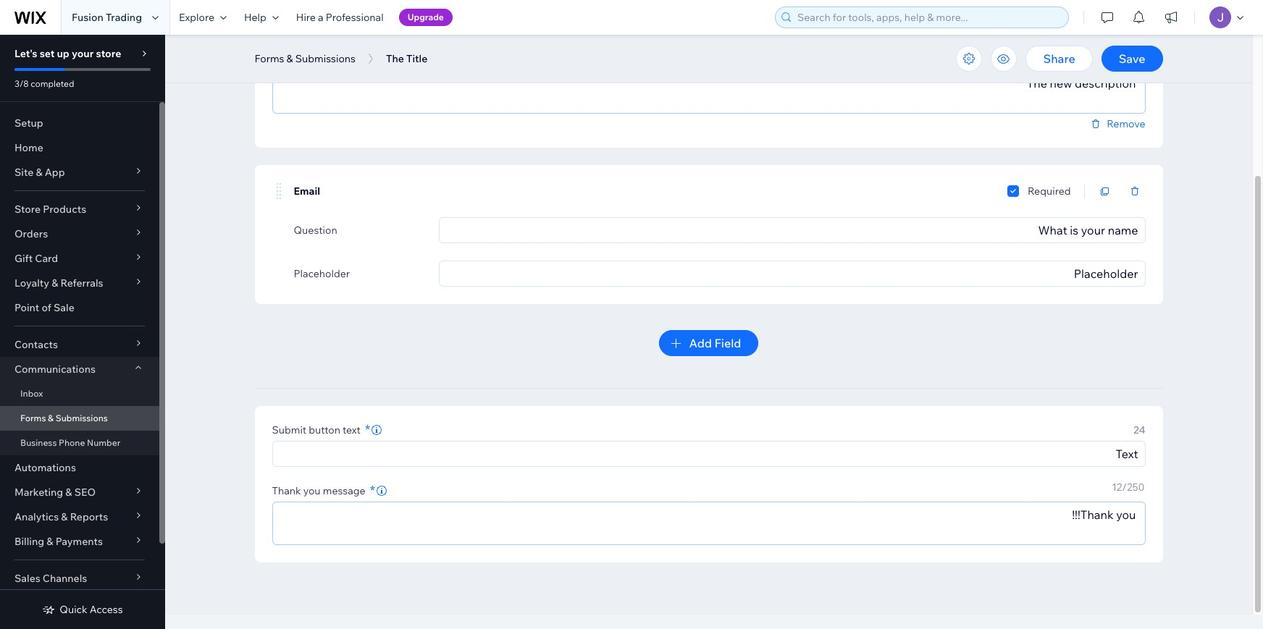 Task type: describe. For each thing, give the bounding box(es) containing it.
analytics
[[14, 511, 59, 524]]

automations
[[14, 462, 76, 475]]

submissions for forms & submissions button
[[295, 52, 356, 65]]

submit
[[272, 424, 307, 437]]

store products button
[[0, 197, 159, 222]]

share button
[[1026, 46, 1093, 72]]

site & app
[[14, 166, 65, 179]]

Type your question here... field
[[444, 218, 1141, 243]]

fusion
[[72, 11, 103, 24]]

inbox
[[20, 388, 43, 399]]

forms for forms & submissions link in the left of the page
[[20, 413, 46, 424]]

thank
[[272, 485, 301, 498]]

communications button
[[0, 357, 159, 382]]

sales channels
[[14, 572, 87, 585]]

card
[[35, 252, 58, 265]]

site & app button
[[0, 160, 159, 185]]

add field
[[689, 336, 741, 351]]

e.g., Thanks for submitting! text field
[[273, 503, 1145, 545]]

/ for 19
[[1116, 49, 1121, 62]]

message
[[323, 485, 366, 498]]

hire a professional link
[[288, 0, 392, 35]]

access
[[90, 604, 123, 617]]

gift
[[14, 252, 33, 265]]

referrals
[[60, 277, 103, 290]]

& for analytics & reports "popup button"
[[61, 511, 68, 524]]

& for forms & submissions link in the left of the page
[[48, 413, 54, 424]]

point
[[14, 301, 39, 314]]

the title button
[[379, 48, 435, 70]]

add field button
[[659, 330, 759, 356]]

required
[[1028, 185, 1071, 198]]

of
[[42, 301, 51, 314]]

payments
[[56, 535, 103, 548]]

description
[[299, 53, 353, 66]]

site
[[14, 166, 34, 179]]

your
[[72, 47, 94, 60]]

placeholder
[[294, 267, 350, 280]]

Add placeholder text… field
[[444, 262, 1141, 286]]

reports
[[70, 511, 108, 524]]

billing & payments
[[14, 535, 103, 548]]

remove
[[1107, 117, 1146, 130]]

forms & submissions for forms & submissions button
[[255, 52, 356, 65]]

/ for 12
[[1123, 481, 1127, 494]]

marketing & seo
[[14, 486, 96, 499]]

19 / 1000
[[1105, 49, 1145, 62]]

3/8
[[14, 78, 29, 89]]

point of sale link
[[0, 296, 159, 320]]

question
[[294, 224, 337, 237]]

you
[[303, 485, 321, 498]]

billing
[[14, 535, 44, 548]]

thank you message *
[[272, 483, 375, 499]]

business
[[20, 438, 57, 448]]

hire
[[296, 11, 316, 24]]

& for the loyalty & referrals popup button
[[52, 277, 58, 290]]

business phone number link
[[0, 431, 159, 456]]

12 / 250
[[1112, 481, 1145, 494]]

3/8 completed
[[14, 78, 74, 89]]

loyalty
[[14, 277, 49, 290]]

store products
[[14, 203, 86, 216]]

save button
[[1102, 46, 1163, 72]]

form
[[272, 53, 297, 66]]

upgrade button
[[399, 9, 453, 26]]

store
[[14, 203, 41, 216]]

field
[[715, 336, 741, 351]]

Search for tools, apps, help & more... field
[[793, 7, 1064, 28]]

forms & submissions for forms & submissions link in the left of the page
[[20, 413, 108, 424]]

share
[[1044, 51, 1076, 66]]

remove button
[[1090, 117, 1146, 130]]

& for billing & payments dropdown button
[[47, 535, 53, 548]]

a
[[318, 11, 324, 24]]

business phone number
[[20, 438, 120, 448]]



Task type: locate. For each thing, give the bounding box(es) containing it.
app
[[45, 166, 65, 179]]

email
[[294, 185, 320, 198]]

& left description
[[287, 52, 293, 65]]

quick
[[60, 604, 87, 617]]

& right site
[[36, 166, 42, 179]]

text
[[343, 424, 361, 437]]

marketing
[[14, 486, 63, 499]]

* for submit button text *
[[365, 422, 370, 438]]

0 vertical spatial forms & submissions
[[255, 52, 356, 65]]

analytics & reports
[[14, 511, 108, 524]]

0 vertical spatial forms
[[255, 52, 284, 65]]

0 vertical spatial submissions
[[295, 52, 356, 65]]

1 vertical spatial submissions
[[56, 413, 108, 424]]

forms & submissions
[[255, 52, 356, 65], [20, 413, 108, 424]]

submissions
[[295, 52, 356, 65], [56, 413, 108, 424]]

set
[[40, 47, 55, 60]]

1000
[[1121, 49, 1145, 62]]

home
[[14, 141, 43, 154]]

communications
[[14, 363, 96, 376]]

the
[[386, 52, 404, 65]]

1 vertical spatial forms & submissions
[[20, 413, 108, 424]]

fusion trading
[[72, 11, 142, 24]]

1 vertical spatial *
[[370, 483, 375, 499]]

point of sale
[[14, 301, 74, 314]]

sales
[[14, 572, 40, 585]]

analytics & reports button
[[0, 505, 159, 530]]

loyalty & referrals button
[[0, 271, 159, 296]]

explore
[[179, 11, 214, 24]]

completed
[[31, 78, 74, 89]]

24
[[1134, 424, 1146, 437]]

gift card button
[[0, 246, 159, 271]]

submissions inside sidebar "element"
[[56, 413, 108, 424]]

submissions for forms & submissions link in the left of the page
[[56, 413, 108, 424]]

e.g., Submit field
[[277, 442, 1141, 467]]

forms
[[255, 52, 284, 65], [20, 413, 46, 424]]

up
[[57, 47, 69, 60]]

Add a short description... text field
[[273, 71, 1145, 113]]

store
[[96, 47, 121, 60]]

* right text
[[365, 422, 370, 438]]

& inside dropdown button
[[47, 535, 53, 548]]

& for forms & submissions button
[[287, 52, 293, 65]]

setup link
[[0, 111, 159, 135]]

upgrade
[[408, 12, 444, 22]]

& left reports
[[61, 511, 68, 524]]

help
[[244, 11, 267, 24]]

add
[[689, 336, 712, 351]]

* for thank you message *
[[370, 483, 375, 499]]

1 vertical spatial /
[[1123, 481, 1127, 494]]

forms down 'help' 'button' on the top left
[[255, 52, 284, 65]]

professional
[[326, 11, 384, 24]]

automations link
[[0, 456, 159, 480]]

quick access
[[60, 604, 123, 617]]

0 vertical spatial /
[[1116, 49, 1121, 62]]

250
[[1127, 481, 1145, 494]]

gift card
[[14, 252, 58, 265]]

sales channels button
[[0, 567, 159, 591]]

channels
[[43, 572, 87, 585]]

& inside "popup button"
[[61, 511, 68, 524]]

setup
[[14, 117, 43, 130]]

button
[[309, 424, 340, 437]]

& for marketing & seo popup button on the bottom left
[[65, 486, 72, 499]]

0 horizontal spatial /
[[1116, 49, 1121, 62]]

& inside button
[[287, 52, 293, 65]]

forms for forms & submissions button
[[255, 52, 284, 65]]

forms & submissions inside sidebar "element"
[[20, 413, 108, 424]]

submissions down inbox link
[[56, 413, 108, 424]]

1 horizontal spatial /
[[1123, 481, 1127, 494]]

* right message
[[370, 483, 375, 499]]

& up the business
[[48, 413, 54, 424]]

hire a professional
[[296, 11, 384, 24]]

1 horizontal spatial forms & submissions
[[255, 52, 356, 65]]

forms & submissions inside button
[[255, 52, 356, 65]]

& right billing
[[47, 535, 53, 548]]

title
[[406, 52, 428, 65]]

forms & submissions button
[[247, 48, 363, 70]]

seo
[[74, 486, 96, 499]]

sale
[[54, 301, 74, 314]]

19
[[1105, 49, 1116, 62]]

let's
[[14, 47, 37, 60]]

0 vertical spatial *
[[365, 422, 370, 438]]

the title
[[386, 52, 428, 65]]

save
[[1119, 51, 1146, 66]]

number
[[87, 438, 120, 448]]

1 horizontal spatial submissions
[[295, 52, 356, 65]]

marketing & seo button
[[0, 480, 159, 505]]

orders
[[14, 227, 48, 241]]

0 horizontal spatial forms
[[20, 413, 46, 424]]

0 horizontal spatial forms & submissions
[[20, 413, 108, 424]]

sidebar element
[[0, 35, 165, 630]]

& left seo
[[65, 486, 72, 499]]

& right loyalty
[[52, 277, 58, 290]]

contacts
[[14, 338, 58, 351]]

12
[[1112, 481, 1123, 494]]

contacts button
[[0, 333, 159, 357]]

submissions down a
[[295, 52, 356, 65]]

trading
[[106, 11, 142, 24]]

0 horizontal spatial submissions
[[56, 413, 108, 424]]

1 vertical spatial forms
[[20, 413, 46, 424]]

form description
[[272, 53, 353, 66]]

orders button
[[0, 222, 159, 246]]

let's set up your store
[[14, 47, 121, 60]]

*
[[365, 422, 370, 438], [370, 483, 375, 499]]

forms & submissions link
[[0, 406, 159, 431]]

submissions inside button
[[295, 52, 356, 65]]

forms & submissions up business phone number on the left
[[20, 413, 108, 424]]

quick access button
[[42, 604, 123, 617]]

forms inside forms & submissions button
[[255, 52, 284, 65]]

None checkbox
[[1008, 183, 1019, 200]]

& for site & app popup button
[[36, 166, 42, 179]]

forms & submissions down hire at the left of the page
[[255, 52, 356, 65]]

forms down inbox
[[20, 413, 46, 424]]

help button
[[235, 0, 288, 35]]

phone
[[59, 438, 85, 448]]

1 horizontal spatial forms
[[255, 52, 284, 65]]

billing & payments button
[[0, 530, 159, 554]]

forms inside forms & submissions link
[[20, 413, 46, 424]]

submit button text *
[[272, 422, 370, 438]]



Task type: vqa. For each thing, say whether or not it's contained in the screenshot.
the right Forms
yes



